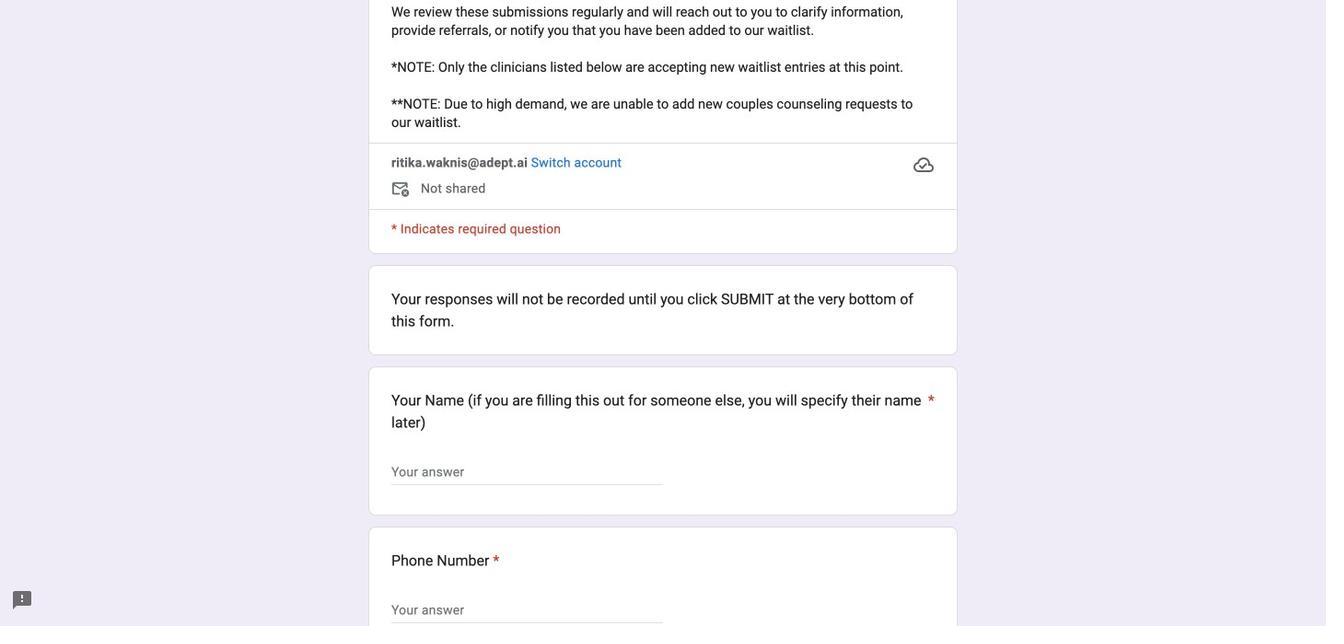 Task type: describe. For each thing, give the bounding box(es) containing it.
2 heading from the top
[[391, 390, 935, 434]]

0 horizontal spatial required question element
[[489, 550, 500, 572]]

3 heading from the top
[[391, 550, 500, 572]]



Task type: vqa. For each thing, say whether or not it's contained in the screenshot.
Main toolbar
no



Task type: locate. For each thing, give the bounding box(es) containing it.
heading
[[391, 288, 935, 333], [391, 390, 935, 434], [391, 550, 500, 572]]

your email and google account are not part of your response image
[[391, 180, 421, 202], [391, 180, 414, 202]]

1 horizontal spatial required question element
[[925, 390, 935, 434]]

2 vertical spatial heading
[[391, 550, 500, 572]]

1 heading from the top
[[391, 288, 935, 333]]

0 vertical spatial required question element
[[925, 390, 935, 434]]

report a problem to google image
[[11, 589, 33, 612]]

required question element
[[925, 390, 935, 434], [489, 550, 500, 572]]

None text field
[[391, 462, 663, 484], [391, 600, 663, 622], [391, 462, 663, 484], [391, 600, 663, 622]]

list item
[[368, 265, 958, 356]]

1 vertical spatial required question element
[[489, 550, 500, 572]]

0 vertical spatial heading
[[391, 288, 935, 333]]

1 vertical spatial heading
[[391, 390, 935, 434]]

list
[[368, 265, 958, 626]]



